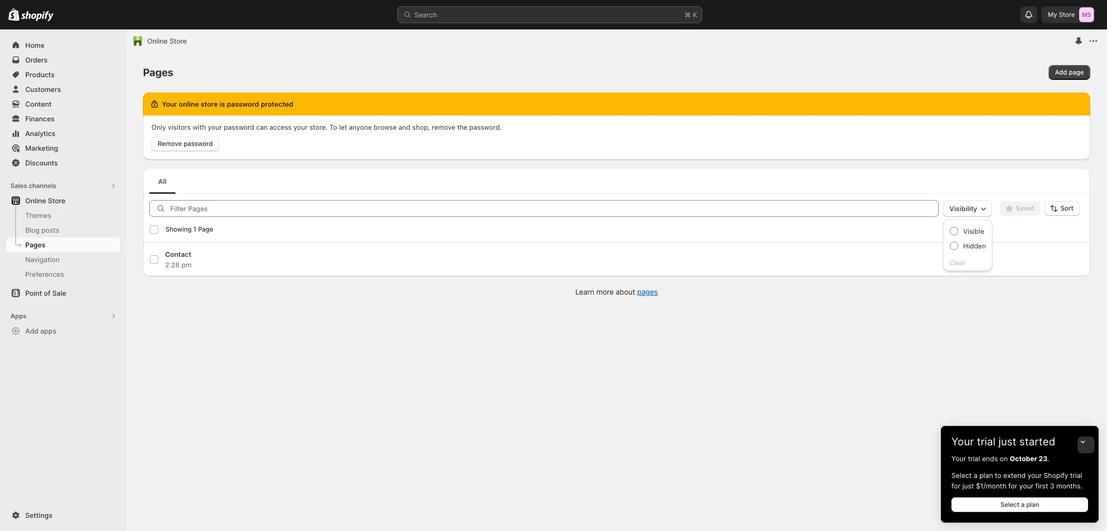 Task type: describe. For each thing, give the bounding box(es) containing it.
0 vertical spatial online store link
[[147, 36, 187, 46]]

finances
[[25, 115, 55, 123]]

point
[[25, 289, 42, 298]]

on
[[1000, 455, 1008, 463]]

my store image
[[1079, 7, 1094, 22]]

apps
[[40, 327, 56, 335]]

0 vertical spatial online
[[147, 37, 168, 45]]

select a plan to extend your shopify trial for just $1/month for your first 3 months.
[[952, 472, 1083, 491]]

months.
[[1057, 482, 1083, 491]]

my
[[1048, 11, 1057, 18]]

orders link
[[6, 53, 120, 67]]

a for select a plan to extend your shopify trial for just $1/month for your first 3 months.
[[974, 472, 978, 480]]

october
[[1010, 455, 1037, 463]]

preferences link
[[6, 267, 120, 282]]

of
[[44, 289, 50, 298]]

shopify
[[1044, 472, 1068, 480]]

analytics
[[25, 129, 55, 138]]

your for your trial ends on october 23 .
[[952, 455, 966, 463]]

to
[[995, 472, 1002, 480]]

trial for just
[[977, 436, 996, 448]]

your trial ends on october 23 .
[[952, 455, 1050, 463]]

posts
[[41, 226, 59, 234]]

your trial just started button
[[941, 426, 1099, 448]]

marketing link
[[6, 141, 120, 156]]

⌘
[[685, 11, 691, 19]]

2 vertical spatial store
[[48, 197, 65, 205]]

first
[[1036, 482, 1048, 491]]

analytics link
[[6, 126, 120, 141]]

blog
[[25, 226, 40, 234]]

0 horizontal spatial online store link
[[6, 193, 120, 208]]

sale
[[52, 289, 66, 298]]

0 vertical spatial store
[[1059, 11, 1075, 18]]

1 vertical spatial your
[[1019, 482, 1034, 491]]

add apps
[[25, 327, 56, 335]]

0 vertical spatial online store
[[147, 37, 187, 45]]

orders
[[25, 56, 48, 64]]

point of sale button
[[0, 286, 126, 301]]

discounts link
[[6, 156, 120, 170]]

apps button
[[6, 309, 120, 324]]

point of sale
[[25, 289, 66, 298]]

blog posts link
[[6, 223, 120, 238]]

sales channels
[[11, 182, 56, 190]]

select a plan link
[[952, 498, 1088, 513]]

add
[[25, 327, 39, 335]]

pages link
[[6, 238, 120, 252]]

pages
[[25, 241, 45, 249]]

$1/month
[[976, 482, 1007, 491]]

23
[[1039, 455, 1048, 463]]

0 vertical spatial your
[[1028, 472, 1042, 480]]

0 horizontal spatial shopify image
[[8, 8, 20, 21]]

blog posts
[[25, 226, 59, 234]]

home
[[25, 41, 44, 49]]

1 vertical spatial online
[[25, 197, 46, 205]]

my store
[[1048, 11, 1075, 18]]

add apps button
[[6, 324, 120, 339]]

just inside select a plan to extend your shopify trial for just $1/month for your first 3 months.
[[963, 482, 974, 491]]

select for select a plan to extend your shopify trial for just $1/month for your first 3 months.
[[952, 472, 972, 480]]

your trial just started element
[[941, 454, 1099, 523]]

plan for select a plan to extend your shopify trial for just $1/month for your first 3 months.
[[980, 472, 993, 480]]

k
[[693, 11, 697, 19]]

1 horizontal spatial store
[[170, 37, 187, 45]]



Task type: vqa. For each thing, say whether or not it's contained in the screenshot.
text box
no



Task type: locate. For each thing, give the bounding box(es) containing it.
a for select a plan
[[1021, 501, 1025, 509]]

for
[[952, 482, 961, 491], [1009, 482, 1018, 491]]

1 horizontal spatial online store
[[147, 37, 187, 45]]

0 vertical spatial a
[[974, 472, 978, 480]]

navigation link
[[6, 252, 120, 267]]

1 horizontal spatial online
[[147, 37, 168, 45]]

home link
[[6, 38, 120, 53]]

your up "your trial ends on october 23 ."
[[952, 436, 974, 448]]

plan down first
[[1027, 501, 1039, 509]]

apps
[[11, 312, 26, 320]]

plan for select a plan
[[1027, 501, 1039, 509]]

select left to
[[952, 472, 972, 480]]

just
[[999, 436, 1017, 448], [963, 482, 974, 491]]

preferences
[[25, 270, 64, 279]]

settings link
[[6, 508, 120, 523]]

a up $1/month
[[974, 472, 978, 480]]

trial
[[977, 436, 996, 448], [968, 455, 980, 463], [1070, 472, 1083, 480]]

⌘ k
[[685, 11, 697, 19]]

trial for ends
[[968, 455, 980, 463]]

channels
[[29, 182, 56, 190]]

customers
[[25, 85, 61, 94]]

trial up ends
[[977, 436, 996, 448]]

sales
[[11, 182, 27, 190]]

0 horizontal spatial select
[[952, 472, 972, 480]]

settings
[[25, 512, 52, 520]]

online store
[[147, 37, 187, 45], [25, 197, 65, 205]]

navigation
[[25, 256, 60, 264]]

1 vertical spatial trial
[[968, 455, 980, 463]]

customers link
[[6, 82, 120, 97]]

products link
[[6, 67, 120, 82]]

1 horizontal spatial plan
[[1027, 501, 1039, 509]]

1 vertical spatial online store
[[25, 197, 65, 205]]

point of sale link
[[6, 286, 120, 301]]

marketing
[[25, 144, 58, 152]]

select for select a plan
[[1001, 501, 1020, 509]]

2 horizontal spatial store
[[1059, 11, 1075, 18]]

a
[[974, 472, 978, 480], [1021, 501, 1025, 509]]

0 horizontal spatial plan
[[980, 472, 993, 480]]

just up on
[[999, 436, 1017, 448]]

online up themes
[[25, 197, 46, 205]]

content link
[[6, 97, 120, 111]]

0 vertical spatial trial
[[977, 436, 996, 448]]

discounts
[[25, 159, 58, 167]]

extend
[[1004, 472, 1026, 480]]

select down select a plan to extend your shopify trial for just $1/month for your first 3 months.
[[1001, 501, 1020, 509]]

1 vertical spatial online store link
[[6, 193, 120, 208]]

0 horizontal spatial for
[[952, 482, 961, 491]]

your
[[1028, 472, 1042, 480], [1019, 482, 1034, 491]]

1 horizontal spatial for
[[1009, 482, 1018, 491]]

for down extend
[[1009, 482, 1018, 491]]

plan
[[980, 472, 993, 480], [1027, 501, 1039, 509]]

1 vertical spatial store
[[170, 37, 187, 45]]

started
[[1020, 436, 1056, 448]]

2 for from the left
[[1009, 482, 1018, 491]]

themes
[[25, 211, 51, 220]]

just inside your trial just started dropdown button
[[999, 436, 1017, 448]]

0 vertical spatial select
[[952, 472, 972, 480]]

.
[[1048, 455, 1050, 463]]

a down select a plan to extend your shopify trial for just $1/month for your first 3 months.
[[1021, 501, 1025, 509]]

3
[[1050, 482, 1055, 491]]

0 vertical spatial your
[[952, 436, 974, 448]]

2 your from the top
[[952, 455, 966, 463]]

0 horizontal spatial a
[[974, 472, 978, 480]]

trial inside select a plan to extend your shopify trial for just $1/month for your first 3 months.
[[1070, 472, 1083, 480]]

themes link
[[6, 208, 120, 223]]

0 horizontal spatial just
[[963, 482, 974, 491]]

shopify image
[[8, 8, 20, 21], [21, 11, 54, 21]]

0 horizontal spatial online store
[[25, 197, 65, 205]]

your left first
[[1019, 482, 1034, 491]]

0 vertical spatial plan
[[980, 472, 993, 480]]

ends
[[982, 455, 998, 463]]

0 vertical spatial just
[[999, 436, 1017, 448]]

1 your from the top
[[952, 436, 974, 448]]

store down sales channels button
[[48, 197, 65, 205]]

your left ends
[[952, 455, 966, 463]]

search
[[415, 11, 437, 19]]

your inside dropdown button
[[952, 436, 974, 448]]

your up first
[[1028, 472, 1042, 480]]

content
[[25, 100, 52, 108]]

a inside select a plan to extend your shopify trial for just $1/month for your first 3 months.
[[974, 472, 978, 480]]

2 vertical spatial trial
[[1070, 472, 1083, 480]]

1 vertical spatial just
[[963, 482, 974, 491]]

1 horizontal spatial online store link
[[147, 36, 187, 46]]

1 for from the left
[[952, 482, 961, 491]]

online store link down channels
[[6, 193, 120, 208]]

1 horizontal spatial shopify image
[[21, 11, 54, 21]]

1 vertical spatial select
[[1001, 501, 1020, 509]]

trial inside dropdown button
[[977, 436, 996, 448]]

online store down channels
[[25, 197, 65, 205]]

products
[[25, 70, 55, 79]]

trial up months.
[[1070, 472, 1083, 480]]

trial left ends
[[968, 455, 980, 463]]

finances link
[[6, 111, 120, 126]]

your for your trial just started
[[952, 436, 974, 448]]

0 horizontal spatial online
[[25, 197, 46, 205]]

online store right online store image at the top of page
[[147, 37, 187, 45]]

online store image
[[132, 36, 143, 46]]

online right online store image at the top of page
[[147, 37, 168, 45]]

online store link
[[147, 36, 187, 46], [6, 193, 120, 208]]

online
[[147, 37, 168, 45], [25, 197, 46, 205]]

1 vertical spatial a
[[1021, 501, 1025, 509]]

for left $1/month
[[952, 482, 961, 491]]

plan up $1/month
[[980, 472, 993, 480]]

1 horizontal spatial just
[[999, 436, 1017, 448]]

1 horizontal spatial select
[[1001, 501, 1020, 509]]

select inside select a plan to extend your shopify trial for just $1/month for your first 3 months.
[[952, 472, 972, 480]]

store right my
[[1059, 11, 1075, 18]]

sales channels button
[[6, 179, 120, 193]]

select a plan
[[1001, 501, 1039, 509]]

store right online store image at the top of page
[[170, 37, 187, 45]]

just left $1/month
[[963, 482, 974, 491]]

1 vertical spatial plan
[[1027, 501, 1039, 509]]

plan inside select a plan to extend your shopify trial for just $1/month for your first 3 months.
[[980, 472, 993, 480]]

0 horizontal spatial store
[[48, 197, 65, 205]]

select
[[952, 472, 972, 480], [1001, 501, 1020, 509]]

online store link right online store image at the top of page
[[147, 36, 187, 46]]

1 vertical spatial your
[[952, 455, 966, 463]]

your trial just started
[[952, 436, 1056, 448]]

1 horizontal spatial a
[[1021, 501, 1025, 509]]

your
[[952, 436, 974, 448], [952, 455, 966, 463]]

store
[[1059, 11, 1075, 18], [170, 37, 187, 45], [48, 197, 65, 205]]



